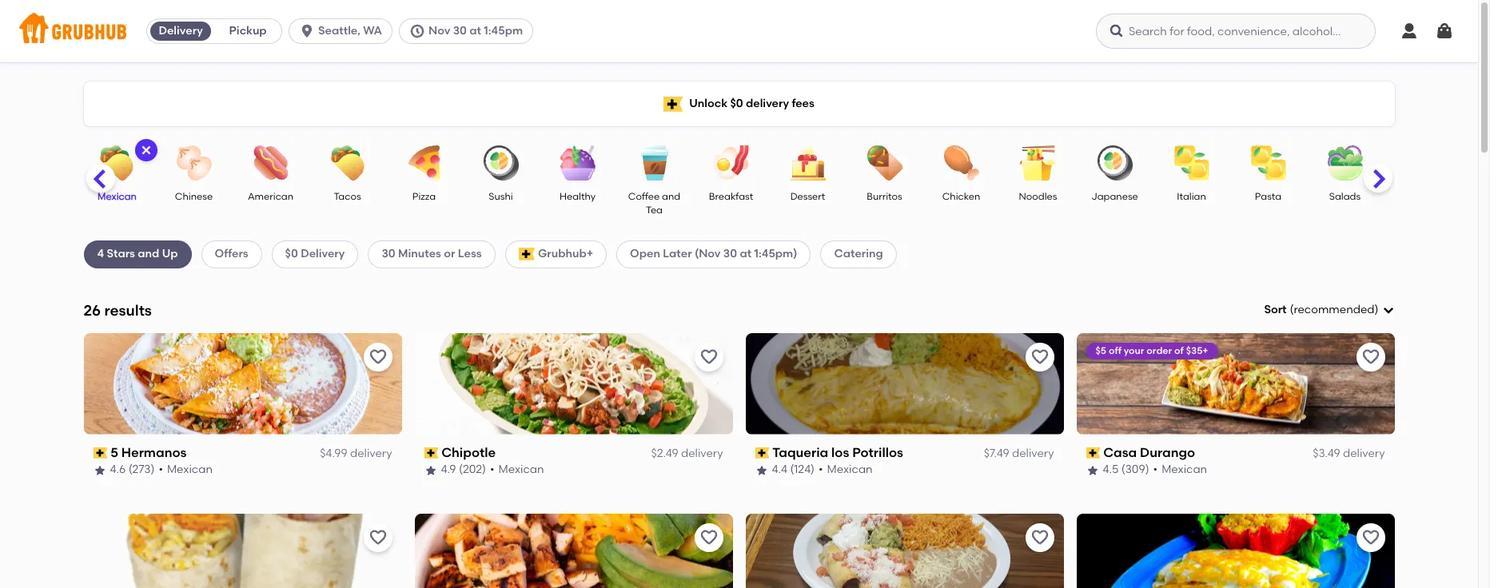Task type: describe. For each thing, give the bounding box(es) containing it.
0 horizontal spatial and
[[138, 247, 159, 261]]

or
[[444, 247, 455, 261]]

seattle, wa button
[[289, 18, 399, 44]]

recommended
[[1294, 303, 1375, 317]]

fees
[[792, 97, 815, 110]]

26
[[84, 301, 101, 320]]

casa durango logo image
[[1077, 333, 1395, 435]]

chicken
[[943, 191, 981, 202]]

$5
[[1096, 345, 1107, 356]]

subscription pass image for taqueria los potrillos
[[755, 448, 769, 459]]

taqueria los potrillos logo image
[[746, 333, 1064, 435]]

italian image
[[1164, 146, 1220, 181]]

1:45pm)
[[755, 247, 798, 261]]

delivery inside "button"
[[159, 24, 203, 38]]

subscription pass image
[[93, 448, 107, 459]]

azteca mexican restaurant logo image
[[1077, 514, 1395, 589]]

mexican down mexican image
[[98, 191, 137, 202]]

• for casa durango
[[1154, 463, 1158, 477]]

delivery for casa durango
[[1343, 447, 1385, 461]]

subscription pass image for casa durango
[[1086, 448, 1101, 459]]

healthy image
[[550, 146, 606, 181]]

svg image inside nov 30 at 1:45pm button
[[409, 23, 425, 39]]

2 horizontal spatial 30
[[724, 247, 737, 261]]

catering
[[834, 247, 883, 261]]

save this restaurant button for azteca mexican restaurants logo
[[695, 524, 723, 552]]

4.9
[[441, 463, 456, 477]]

subscription pass image for chipotle
[[424, 448, 438, 459]]

italian
[[1177, 191, 1207, 202]]

chinese
[[175, 191, 213, 202]]

save this restaurant image for azteca mexican restaurants logo
[[699, 528, 719, 548]]

tacos image
[[319, 146, 375, 181]]

pasta
[[1255, 191, 1282, 202]]

5 hermanos
[[110, 445, 187, 460]]

sushi
[[489, 191, 513, 202]]

4.6 (273)
[[110, 463, 155, 477]]

save this restaurant button for azteca mexican restaurant logo
[[1357, 524, 1385, 552]]

off
[[1109, 345, 1122, 356]]

sort
[[1265, 303, 1287, 317]]

american image
[[243, 146, 299, 181]]

1:45pm
[[484, 24, 523, 38]]

up
[[162, 247, 178, 261]]

mexican for 5 hermanos
[[167, 463, 213, 477]]

durango
[[1140, 445, 1196, 460]]

azteca mexican restaurants logo image
[[415, 514, 733, 589]]

5 hermanos logo image
[[84, 333, 402, 435]]

chipotle
[[442, 445, 496, 460]]

save this restaurant image for chipotle logo
[[699, 348, 719, 367]]

1 horizontal spatial svg image
[[1400, 22, 1419, 41]]

mexican for chipotle
[[499, 463, 544, 477]]

chipotle logo image
[[415, 333, 733, 435]]

2 horizontal spatial svg image
[[1435, 22, 1455, 41]]

svg image inside field
[[1382, 304, 1395, 317]]

save this restaurant image for the 5 hermanos logo
[[368, 348, 387, 367]]

nov 30 at 1:45pm
[[429, 24, 523, 38]]

star icon image for chipotle
[[424, 464, 437, 477]]

• for chipotle
[[490, 463, 495, 477]]

grubhub plus flag logo image for unlock $0 delivery fees
[[664, 96, 683, 112]]

$4.99
[[320, 447, 348, 461]]

delivery for chipotle
[[681, 447, 723, 461]]

grubhub+
[[538, 247, 593, 261]]

4.9 (202)
[[441, 463, 486, 477]]

stars
[[107, 247, 135, 261]]

your
[[1124, 345, 1145, 356]]

chinese image
[[166, 146, 222, 181]]

star icon image for taqueria los potrillos
[[755, 464, 768, 477]]

hermanos
[[121, 445, 187, 460]]

noodles
[[1019, 191, 1058, 202]]

(202)
[[459, 463, 486, 477]]

potrillos
[[853, 445, 904, 460]]

at inside button
[[470, 24, 481, 38]]

delivery left fees
[[746, 97, 789, 110]]

dessert
[[791, 191, 826, 202]]

california burrito taco shop logo image
[[84, 514, 402, 589]]

sort ( recommended )
[[1265, 303, 1379, 317]]

pickup
[[229, 24, 267, 38]]

• for 5 hermanos
[[159, 463, 163, 477]]

save this restaurant button for chipotle logo
[[695, 343, 723, 372]]

mexican for taqueria los potrillos
[[827, 463, 873, 477]]

0 horizontal spatial 30
[[382, 247, 396, 261]]

(nov
[[695, 247, 721, 261]]

save this restaurant image for taqueria los potrillos logo
[[1030, 348, 1050, 367]]

$4.99 delivery
[[320, 447, 392, 461]]

26 results
[[84, 301, 152, 320]]

• for taqueria los potrillos
[[819, 463, 823, 477]]

$2.49
[[651, 447, 679, 461]]

minutes
[[398, 247, 441, 261]]

healthy
[[560, 191, 596, 202]]

casa durango
[[1104, 445, 1196, 460]]

1 vertical spatial $0
[[285, 247, 298, 261]]

$7.49 delivery
[[984, 447, 1054, 461]]

coffee and tea image
[[627, 146, 683, 181]]

coffee
[[628, 191, 660, 202]]

none field containing sort
[[1265, 302, 1395, 319]]

0 vertical spatial $0
[[730, 97, 743, 110]]

5
[[110, 445, 118, 460]]

save this restaurant button for the 5 hermanos logo
[[363, 343, 392, 372]]



Task type: locate. For each thing, give the bounding box(es) containing it.
mexican right (202)
[[499, 463, 544, 477]]

3 • mexican from the left
[[819, 463, 873, 477]]

japanese
[[1092, 191, 1139, 202]]

less
[[458, 247, 482, 261]]

30 right (nov
[[724, 247, 737, 261]]

results
[[104, 301, 152, 320]]

and up tea
[[662, 191, 681, 202]]

star icon image for casa durango
[[1086, 464, 1099, 477]]

nov 30 at 1:45pm button
[[399, 18, 540, 44]]

star icon image left 4.5
[[1086, 464, 1099, 477]]

grubhub plus flag logo image
[[664, 96, 683, 112], [519, 248, 535, 261]]

1 • from the left
[[159, 463, 163, 477]]

later
[[663, 247, 692, 261]]

4.4
[[772, 463, 788, 477]]

save this restaurant image for azteca mexican restaurant logo
[[1361, 528, 1381, 548]]

$0
[[730, 97, 743, 110], [285, 247, 298, 261]]

wa
[[363, 24, 382, 38]]

taqueria los potrillos
[[773, 445, 904, 460]]

mexican for casa durango
[[1162, 463, 1208, 477]]

0 horizontal spatial grubhub plus flag logo image
[[519, 248, 535, 261]]

0 vertical spatial grubhub plus flag logo image
[[664, 96, 683, 112]]

0 vertical spatial and
[[662, 191, 681, 202]]

subscription pass image
[[424, 448, 438, 459], [755, 448, 769, 459], [1086, 448, 1101, 459]]

3 star icon image from the left
[[755, 464, 768, 477]]

• mexican for chipotle
[[490, 463, 544, 477]]

delivery
[[159, 24, 203, 38], [301, 247, 345, 261]]

sushi image
[[473, 146, 529, 181]]

grubhub plus flag logo image left the grubhub+
[[519, 248, 535, 261]]

1 vertical spatial and
[[138, 247, 159, 261]]

(309)
[[1122, 463, 1150, 477]]

• mexican for casa durango
[[1154, 463, 1208, 477]]

$3.49
[[1313, 447, 1341, 461]]

1 • mexican from the left
[[159, 463, 213, 477]]

$0 right offers
[[285, 247, 298, 261]]

• mexican for taqueria los potrillos
[[819, 463, 873, 477]]

• mexican down hermanos
[[159, 463, 213, 477]]

grubhub plus flag logo image for grubhub+
[[519, 248, 535, 261]]

delivery
[[746, 97, 789, 110], [350, 447, 392, 461], [681, 447, 723, 461], [1012, 447, 1054, 461], [1343, 447, 1385, 461]]

0 horizontal spatial subscription pass image
[[424, 448, 438, 459]]

• right (202)
[[490, 463, 495, 477]]

unlock $0 delivery fees
[[689, 97, 815, 110]]

and left the up
[[138, 247, 159, 261]]

coffee and tea
[[628, 191, 681, 216]]

save this restaurant image for el kiosko 1 logo
[[1030, 528, 1050, 548]]

save this restaurant button for el kiosko 1 logo
[[1026, 524, 1054, 552]]

4.5 (309)
[[1103, 463, 1150, 477]]

30 inside nov 30 at 1:45pm button
[[453, 24, 467, 38]]

save this restaurant button for california burrito taco shop logo on the bottom
[[363, 524, 392, 552]]

3 • from the left
[[819, 463, 823, 477]]

svg image
[[299, 23, 315, 39], [409, 23, 425, 39], [140, 144, 152, 157], [1382, 304, 1395, 317]]

• right (124)
[[819, 463, 823, 477]]

order
[[1147, 345, 1172, 356]]

star icon image for 5 hermanos
[[93, 464, 106, 477]]

2 star icon image from the left
[[424, 464, 437, 477]]

svg image
[[1400, 22, 1419, 41], [1435, 22, 1455, 41], [1109, 23, 1125, 39]]

delivery for taqueria los potrillos
[[1012, 447, 1054, 461]]

2 • mexican from the left
[[490, 463, 544, 477]]

$5 off your order of $35+
[[1096, 345, 1209, 356]]

salads image
[[1317, 146, 1373, 181]]

el kiosko 1 logo image
[[746, 514, 1064, 589]]

svg image left seattle,
[[299, 23, 315, 39]]

None field
[[1265, 302, 1395, 319]]

star icon image down subscription pass icon
[[93, 464, 106, 477]]

• down casa durango at the bottom
[[1154, 463, 1158, 477]]

(273)
[[128, 463, 155, 477]]

2 subscription pass image from the left
[[755, 448, 769, 459]]

30 right nov
[[453, 24, 467, 38]]

of
[[1175, 345, 1184, 356]]

3 subscription pass image from the left
[[1086, 448, 1101, 459]]

Search for food, convenience, alcohol... search field
[[1096, 14, 1376, 49]]

1 horizontal spatial at
[[740, 247, 752, 261]]

1 horizontal spatial $0
[[730, 97, 743, 110]]

svg image right )
[[1382, 304, 1395, 317]]

(
[[1290, 303, 1294, 317]]

breakfast image
[[703, 146, 759, 181]]

4
[[97, 247, 104, 261]]

mexican down hermanos
[[167, 463, 213, 477]]

unlock
[[689, 97, 728, 110]]

breakfast
[[709, 191, 753, 202]]

save this restaurant image
[[1030, 348, 1050, 367], [699, 528, 719, 548], [1030, 528, 1050, 548], [1361, 528, 1381, 548]]

american
[[248, 191, 294, 202]]

0 vertical spatial delivery
[[159, 24, 203, 38]]

seattle, wa
[[318, 24, 382, 38]]

4.6
[[110, 463, 126, 477]]

save this restaurant image for california burrito taco shop logo on the bottom
[[368, 528, 387, 548]]

taqueria
[[773, 445, 829, 460]]

at left 1:45pm at the top left of the page
[[470, 24, 481, 38]]

$35+
[[1186, 345, 1209, 356]]

4 stars and up
[[97, 247, 178, 261]]

tea
[[646, 205, 663, 216]]

casa
[[1104, 445, 1137, 460]]

$3.49 delivery
[[1313, 447, 1385, 461]]

1 horizontal spatial and
[[662, 191, 681, 202]]

2 horizontal spatial subscription pass image
[[1086, 448, 1101, 459]]

save this restaurant image
[[368, 348, 387, 367], [699, 348, 719, 367], [1361, 348, 1381, 367], [368, 528, 387, 548]]

1 star icon image from the left
[[93, 464, 106, 477]]

mexican image
[[89, 146, 145, 181]]

• mexican right (202)
[[490, 463, 544, 477]]

subscription pass image left casa
[[1086, 448, 1101, 459]]

delivery for 5 hermanos
[[350, 447, 392, 461]]

svg image left nov
[[409, 23, 425, 39]]

1 subscription pass image from the left
[[424, 448, 438, 459]]

4.4 (124)
[[772, 463, 815, 477]]

$7.49
[[984, 447, 1010, 461]]

at left 1:45pm)
[[740, 247, 752, 261]]

1 vertical spatial grubhub plus flag logo image
[[519, 248, 535, 261]]

main navigation navigation
[[0, 0, 1479, 62]]

star icon image
[[93, 464, 106, 477], [424, 464, 437, 477], [755, 464, 768, 477], [1086, 464, 1099, 477]]

• mexican down the durango
[[1154, 463, 1208, 477]]

• down hermanos
[[159, 463, 163, 477]]

mexican down the durango
[[1162, 463, 1208, 477]]

4.5
[[1103, 463, 1119, 477]]

pickup button
[[214, 18, 282, 44]]

delivery button
[[147, 18, 214, 44]]

delivery right $2.49
[[681, 447, 723, 461]]

4 star icon image from the left
[[1086, 464, 1099, 477]]

pasta image
[[1241, 146, 1297, 181]]

30 minutes or less
[[382, 247, 482, 261]]

and
[[662, 191, 681, 202], [138, 247, 159, 261]]

at
[[470, 24, 481, 38], [740, 247, 752, 261]]

dessert image
[[780, 146, 836, 181]]

mexican
[[98, 191, 137, 202], [167, 463, 213, 477], [499, 463, 544, 477], [827, 463, 873, 477], [1162, 463, 1208, 477]]

burritos
[[867, 191, 903, 202]]

japanese image
[[1087, 146, 1143, 181]]

2 • from the left
[[490, 463, 495, 477]]

0 horizontal spatial delivery
[[159, 24, 203, 38]]

•
[[159, 463, 163, 477], [490, 463, 495, 477], [819, 463, 823, 477], [1154, 463, 1158, 477]]

burritos image
[[857, 146, 913, 181]]

open later (nov 30 at 1:45pm)
[[630, 247, 798, 261]]

0 vertical spatial at
[[470, 24, 481, 38]]

$0 right 'unlock'
[[730, 97, 743, 110]]

offers
[[215, 247, 248, 261]]

1 vertical spatial at
[[740, 247, 752, 261]]

$2.49 delivery
[[651, 447, 723, 461]]

delivery right $4.99
[[350, 447, 392, 461]]

1 horizontal spatial grubhub plus flag logo image
[[664, 96, 683, 112]]

open
[[630, 247, 660, 261]]

save this restaurant button for taqueria los potrillos logo
[[1026, 343, 1054, 372]]

save this restaurant button
[[363, 343, 392, 372], [695, 343, 723, 372], [1026, 343, 1054, 372], [1357, 343, 1385, 372], [363, 524, 392, 552], [695, 524, 723, 552], [1026, 524, 1054, 552], [1357, 524, 1385, 552]]

and inside coffee and tea
[[662, 191, 681, 202]]

mexican down los
[[827, 463, 873, 477]]

delivery right $7.49
[[1012, 447, 1054, 461]]

pizza
[[413, 191, 436, 202]]

delivery down tacos
[[301, 247, 345, 261]]

• mexican
[[159, 463, 213, 477], [490, 463, 544, 477], [819, 463, 873, 477], [1154, 463, 1208, 477]]

subscription pass image left taqueria
[[755, 448, 769, 459]]

delivery left pickup
[[159, 24, 203, 38]]

(124)
[[790, 463, 815, 477]]

30 left minutes in the left of the page
[[382, 247, 396, 261]]

svg image inside seattle, wa button
[[299, 23, 315, 39]]

)
[[1375, 303, 1379, 317]]

0 horizontal spatial svg image
[[1109, 23, 1125, 39]]

pizza image
[[396, 146, 452, 181]]

0 horizontal spatial at
[[470, 24, 481, 38]]

seattle,
[[318, 24, 361, 38]]

star icon image left 4.9 on the bottom left of page
[[424, 464, 437, 477]]

0 horizontal spatial $0
[[285, 247, 298, 261]]

noodles image
[[1010, 146, 1066, 181]]

30
[[453, 24, 467, 38], [382, 247, 396, 261], [724, 247, 737, 261]]

los
[[832, 445, 849, 460]]

salads
[[1330, 191, 1361, 202]]

1 horizontal spatial subscription pass image
[[755, 448, 769, 459]]

• mexican for 5 hermanos
[[159, 463, 213, 477]]

1 horizontal spatial delivery
[[301, 247, 345, 261]]

• mexican down los
[[819, 463, 873, 477]]

tacos
[[334, 191, 361, 202]]

1 vertical spatial delivery
[[301, 247, 345, 261]]

chicken image
[[934, 146, 990, 181]]

delivery right $3.49
[[1343, 447, 1385, 461]]

1 horizontal spatial 30
[[453, 24, 467, 38]]

subscription pass image left the chipotle
[[424, 448, 438, 459]]

$0 delivery
[[285, 247, 345, 261]]

star icon image left the 4.4
[[755, 464, 768, 477]]

4 • from the left
[[1154, 463, 1158, 477]]

nov
[[429, 24, 450, 38]]

grubhub plus flag logo image left 'unlock'
[[664, 96, 683, 112]]

4 • mexican from the left
[[1154, 463, 1208, 477]]

svg image left chinese image
[[140, 144, 152, 157]]



Task type: vqa. For each thing, say whether or not it's contained in the screenshot.
Tacos
yes



